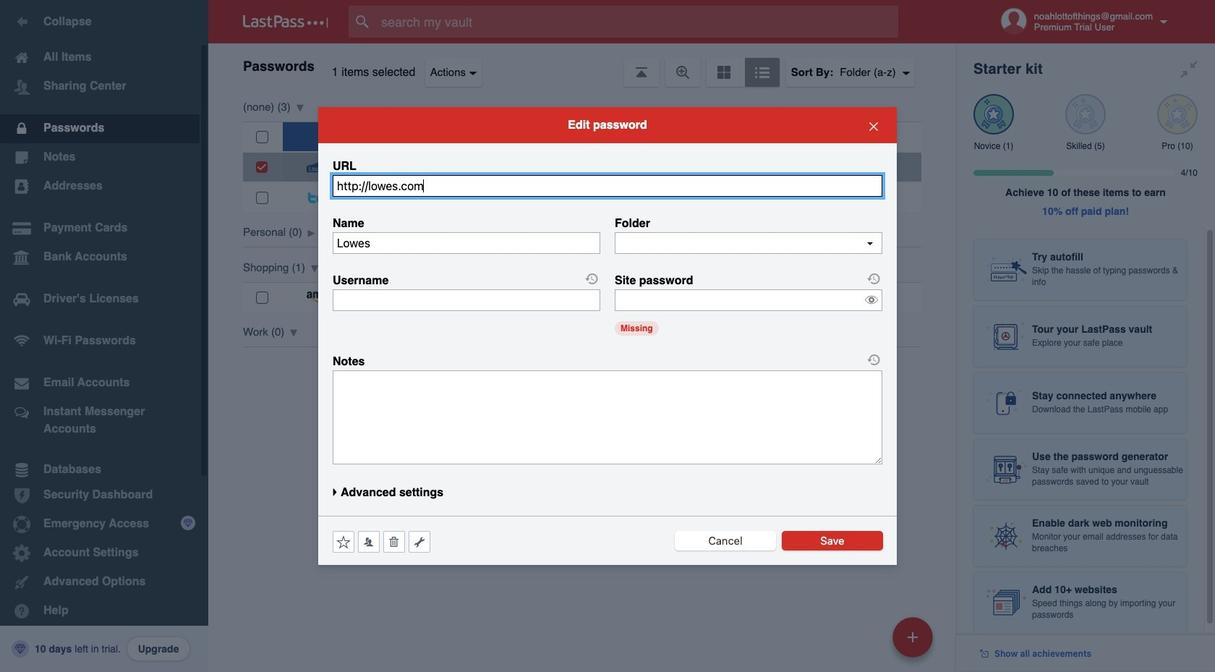 Task type: describe. For each thing, give the bounding box(es) containing it.
vault options navigation
[[208, 43, 957, 87]]

search my vault text field
[[349, 6, 927, 38]]

Search search field
[[349, 6, 927, 38]]



Task type: vqa. For each thing, say whether or not it's contained in the screenshot.
"LastPass" image at the left of page
yes



Task type: locate. For each thing, give the bounding box(es) containing it.
lastpass image
[[243, 15, 329, 28]]

new item navigation
[[888, 613, 942, 672]]

None password field
[[615, 289, 883, 311]]

None field
[[333, 175, 883, 197], [333, 232, 601, 254], [333, 289, 601, 311], [333, 175, 883, 197], [333, 232, 601, 254], [333, 289, 601, 311]]

main navigation navigation
[[0, 0, 208, 672]]

new item image
[[908, 632, 918, 642]]

None text field
[[615, 232, 883, 254]]



